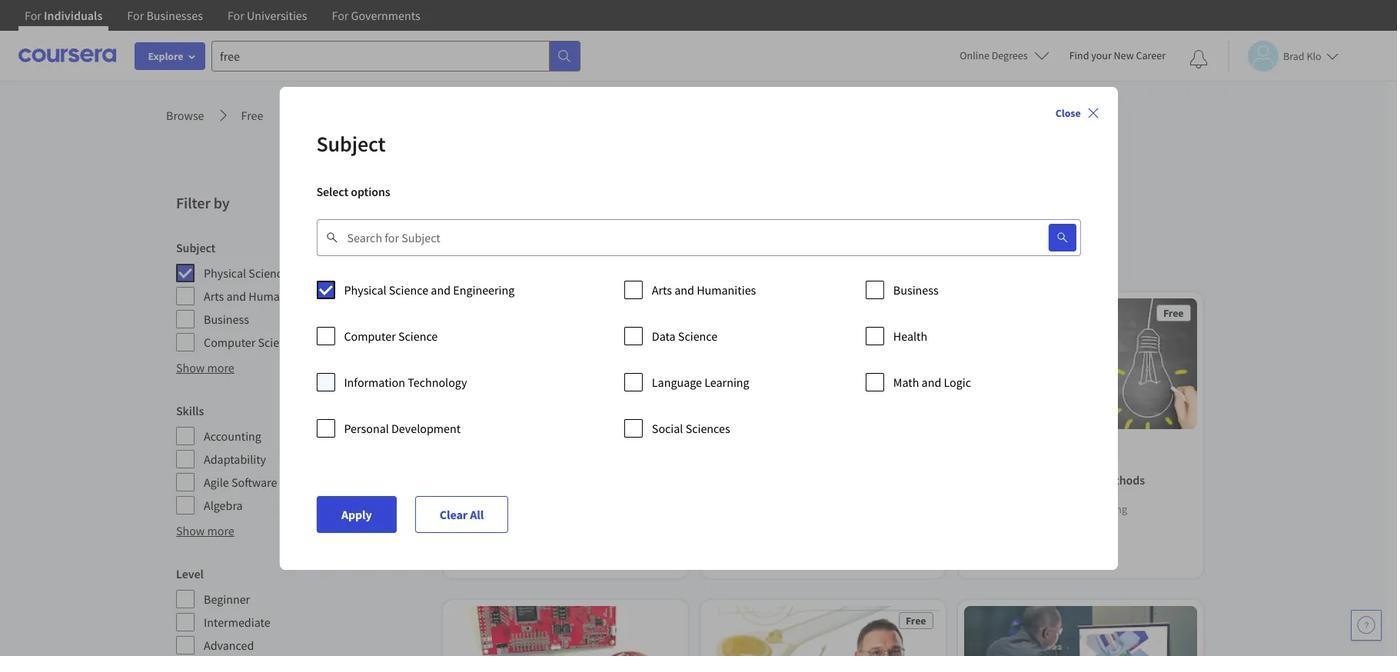 Task type: vqa. For each thing, say whether or not it's contained in the screenshot.
middle Free
yes



Task type: describe. For each thing, give the bounding box(es) containing it.
engineering inside button
[[542, 253, 596, 267]]

subject dialog
[[280, 87, 1118, 570]]

subject inside dialog
[[317, 130, 386, 157]]

warming
[[492, 473, 539, 488]]

science inside button
[[486, 253, 521, 267]]

algebra
[[204, 498, 243, 513]]

and inside button
[[523, 253, 540, 267]]

599 results for "free"
[[437, 192, 628, 220]]

by
[[214, 193, 230, 212]]

personal
[[344, 420, 389, 436]]

clear all button
[[415, 496, 508, 533]]

computer science inside select subject options element
[[344, 328, 438, 344]]

business inside select subject options element
[[894, 282, 939, 297]]

show notifications image
[[1190, 50, 1209, 68]]

change
[[562, 491, 601, 507]]

information
[[344, 374, 405, 390]]

social
[[652, 420, 684, 436]]

humanities inside select subject options element
[[697, 282, 757, 297]]

close
[[1056, 106, 1081, 120]]

individuals
[[44, 8, 103, 23]]

results
[[474, 192, 536, 220]]

sciences
[[686, 420, 731, 436]]

health
[[894, 328, 928, 344]]

for for businesses
[[127, 8, 144, 23]]

help center image
[[1358, 616, 1376, 635]]

math
[[894, 374, 920, 390]]

1 horizontal spatial free
[[907, 614, 927, 628]]

beginner
[[204, 592, 250, 607]]

close button
[[1050, 99, 1106, 127]]

global warming i: the science and modeling of climate change link
[[455, 471, 676, 508]]

physical science and engineering button
[[437, 248, 619, 272]]

your
[[1092, 48, 1112, 62]]

engineering inside subject group
[[313, 265, 375, 281]]

4.6
[[471, 534, 485, 547]]

clear all
[[634, 253, 670, 267]]

level
[[176, 566, 204, 582]]

options
[[351, 183, 391, 199]]

climate
[[519, 491, 559, 507]]

the
[[550, 473, 570, 488]]

computer science inside subject group
[[204, 335, 298, 350]]

physical inside select subject options element
[[344, 282, 387, 297]]

arts inside select subject options element
[[652, 282, 672, 297]]

advanced
[[204, 638, 254, 653]]

apply
[[341, 507, 372, 522]]

all
[[470, 507, 484, 522]]

computer inside select subject options element
[[344, 328, 396, 344]]

arts inside subject group
[[204, 289, 224, 304]]

computer inside subject group
[[204, 335, 256, 350]]

research
[[1051, 473, 1099, 488]]

for for governments
[[332, 8, 349, 23]]

planning,
[[1051, 503, 1094, 517]]

physical science and engineering inside subject group
[[204, 265, 375, 281]]

agile
[[204, 475, 229, 490]]

for businesses
[[127, 8, 203, 23]]

subject group
[[176, 239, 428, 352]]

skills group
[[176, 402, 428, 515]]

show more for computer science
[[176, 360, 235, 375]]

for individuals
[[25, 8, 103, 23]]

Search by keyword search field
[[338, 219, 1012, 256]]

more for computer science
[[207, 360, 235, 375]]

"free"
[[571, 192, 628, 220]]

physical science and engineering inside button
[[447, 253, 596, 267]]

coursera image
[[18, 43, 116, 68]]

find
[[1070, 48, 1090, 62]]

humanities inside subject group
[[249, 289, 308, 304]]

all
[[660, 253, 670, 267]]

show more button for algebra
[[176, 522, 235, 540]]

understanding research methods
[[971, 473, 1146, 488]]

select options
[[317, 183, 391, 199]]

development inside skills group
[[280, 475, 349, 490]]

technology
[[408, 374, 467, 390]]

modeling
[[455, 491, 504, 507]]



Task type: locate. For each thing, give the bounding box(es) containing it.
social sciences
[[652, 420, 731, 436]]

banner navigation
[[12, 0, 433, 42]]

1 horizontal spatial development
[[392, 420, 461, 436]]

subject up select options at the left top
[[317, 130, 386, 157]]

physical inside subject group
[[204, 265, 246, 281]]

select
[[317, 183, 349, 199]]

subject inside group
[[176, 240, 216, 255]]

universities
[[247, 8, 307, 23]]

for for universities
[[228, 8, 245, 23]]

engineering inside select subject options element
[[453, 282, 515, 297]]

1 horizontal spatial physical
[[344, 282, 387, 297]]

0 horizontal spatial subject
[[176, 240, 216, 255]]

2 horizontal spatial free
[[1164, 306, 1185, 320]]

1 vertical spatial clear
[[440, 507, 467, 522]]

2 more from the top
[[207, 523, 235, 539]]

1 vertical spatial development
[[280, 475, 349, 490]]

show more button for computer science
[[176, 359, 235, 377]]

arts and humanities
[[652, 282, 757, 297], [204, 289, 308, 304]]

career
[[1137, 48, 1166, 62]]

planning, writing
[[1051, 503, 1128, 517]]

1 more from the top
[[207, 360, 235, 375]]

science
[[486, 253, 521, 267], [249, 265, 288, 281], [389, 282, 429, 297], [398, 328, 438, 344], [678, 328, 718, 344], [258, 335, 298, 350], [572, 473, 612, 488]]

for governments
[[332, 8, 421, 23]]

for left the individuals on the left top of the page
[[25, 8, 41, 23]]

for
[[541, 192, 567, 220]]

show more button up the skills
[[176, 359, 235, 377]]

(411
[[488, 534, 508, 547]]

for for individuals
[[25, 8, 41, 23]]

search image
[[1057, 231, 1069, 244]]

for left businesses
[[127, 8, 144, 23]]

adaptability
[[204, 452, 266, 467]]

show
[[176, 360, 205, 375], [176, 523, 205, 539]]

1 horizontal spatial business
[[894, 282, 939, 297]]

1 vertical spatial subject
[[176, 240, 216, 255]]

1 vertical spatial show more button
[[176, 522, 235, 540]]

filter
[[176, 193, 211, 212]]

clear for clear all
[[440, 507, 467, 522]]

business
[[894, 282, 939, 297], [204, 312, 249, 327]]

skills
[[176, 403, 204, 419]]

0 vertical spatial show
[[176, 360, 205, 375]]

methods
[[1101, 473, 1146, 488]]

1 vertical spatial show
[[176, 523, 205, 539]]

filter by
[[176, 193, 230, 212]]

0 vertical spatial clear
[[634, 253, 657, 267]]

business inside subject group
[[204, 312, 249, 327]]

3 for from the left
[[228, 8, 245, 23]]

subject down filter
[[176, 240, 216, 255]]

2 for from the left
[[127, 8, 144, 23]]

1 vertical spatial free
[[1164, 306, 1185, 320]]

clear all
[[440, 507, 484, 522]]

intermediate
[[204, 615, 271, 630]]

development up apply button
[[280, 475, 349, 490]]

more down algebra
[[207, 523, 235, 539]]

computer
[[344, 328, 396, 344], [204, 335, 256, 350]]

0 horizontal spatial computer
[[204, 335, 256, 350]]

data
[[652, 328, 676, 344]]

0 vertical spatial show more
[[176, 360, 235, 375]]

0 horizontal spatial arts
[[204, 289, 224, 304]]

0 horizontal spatial business
[[204, 312, 249, 327]]

arts and humanities inside select subject options element
[[652, 282, 757, 297]]

language learning
[[652, 374, 750, 390]]

arts
[[652, 282, 672, 297], [204, 289, 224, 304]]

0 vertical spatial show more button
[[176, 359, 235, 377]]

0 horizontal spatial physical
[[204, 265, 246, 281]]

browse
[[166, 108, 204, 123]]

accounting
[[204, 429, 262, 444]]

1 horizontal spatial arts and humanities
[[652, 282, 757, 297]]

show more for algebra
[[176, 523, 235, 539]]

1 for from the left
[[25, 8, 41, 23]]

browse link
[[166, 106, 204, 125]]

writing
[[1096, 503, 1128, 517]]

2 show more from the top
[[176, 523, 235, 539]]

show down algebra
[[176, 523, 205, 539]]

science inside global warming i: the science and modeling of climate change
[[572, 473, 612, 488]]

1 horizontal spatial computer
[[344, 328, 396, 344]]

level group
[[176, 565, 428, 656]]

2 show more button from the top
[[176, 522, 235, 540]]

2 show from the top
[[176, 523, 205, 539]]

governments
[[351, 8, 421, 23]]

find your new career link
[[1062, 46, 1174, 65]]

and
[[523, 253, 540, 267], [291, 265, 311, 281], [431, 282, 451, 297], [675, 282, 695, 297], [227, 289, 246, 304], [922, 374, 942, 390], [614, 473, 634, 488]]

None search field
[[212, 40, 581, 71]]

0 horizontal spatial computer science
[[204, 335, 298, 350]]

0 vertical spatial business
[[894, 282, 939, 297]]

more
[[207, 360, 235, 375], [207, 523, 235, 539]]

physical science and engineering inside select subject options element
[[344, 282, 515, 297]]

show more up the skills
[[176, 360, 235, 375]]

language
[[652, 374, 702, 390]]

agile software development
[[204, 475, 349, 490]]

show more down algebra
[[176, 523, 235, 539]]

1 show more from the top
[[176, 360, 235, 375]]

2 horizontal spatial physical
[[447, 253, 484, 267]]

1 horizontal spatial arts
[[652, 282, 672, 297]]

1 horizontal spatial computer science
[[344, 328, 438, 344]]

0 vertical spatial free
[[241, 108, 263, 123]]

1 vertical spatial more
[[207, 523, 235, 539]]

clear inside clear all button
[[634, 253, 657, 267]]

599
[[437, 192, 470, 220]]

software
[[232, 475, 277, 490]]

understanding
[[971, 473, 1049, 488]]

understanding research methods link
[[971, 471, 1192, 490]]

businesses
[[147, 8, 203, 23]]

development down technology
[[392, 420, 461, 436]]

clear for clear all
[[634, 253, 657, 267]]

show for algebra
[[176, 523, 205, 539]]

0 horizontal spatial development
[[280, 475, 349, 490]]

information technology
[[344, 374, 467, 390]]

global
[[455, 473, 489, 488]]

0 horizontal spatial free
[[241, 108, 263, 123]]

1 show more button from the top
[[176, 359, 235, 377]]

more for algebra
[[207, 523, 235, 539]]

show more button
[[176, 359, 235, 377], [176, 522, 235, 540]]

2 horizontal spatial engineering
[[542, 253, 596, 267]]

logic
[[944, 374, 972, 390]]

1 vertical spatial business
[[204, 312, 249, 327]]

clear inside clear all button
[[440, 507, 467, 522]]

clear all button
[[625, 248, 680, 272]]

arts and humanities inside subject group
[[204, 289, 308, 304]]

2 vertical spatial free
[[907, 614, 927, 628]]

development inside select subject options element
[[392, 420, 461, 436]]

computer science
[[344, 328, 438, 344], [204, 335, 298, 350]]

reviews)
[[510, 534, 547, 547]]

1 horizontal spatial subject
[[317, 130, 386, 157]]

i:
[[541, 473, 548, 488]]

select subject options element
[[317, 274, 1081, 459]]

0 vertical spatial more
[[207, 360, 235, 375]]

show up the skills
[[176, 360, 205, 375]]

find your new career
[[1070, 48, 1166, 62]]

for left universities
[[228, 8, 245, 23]]

data science
[[652, 328, 718, 344]]

physical inside button
[[447, 253, 484, 267]]

show for computer science
[[176, 360, 205, 375]]

new
[[1114, 48, 1135, 62]]

1 show from the top
[[176, 360, 205, 375]]

of
[[506, 491, 517, 507]]

for
[[25, 8, 41, 23], [127, 8, 144, 23], [228, 8, 245, 23], [332, 8, 349, 23]]

apply button
[[317, 496, 396, 533]]

development
[[392, 420, 461, 436], [280, 475, 349, 490]]

and inside global warming i: the science and modeling of climate change
[[614, 473, 634, 488]]

0 horizontal spatial arts and humanities
[[204, 289, 308, 304]]

learning
[[705, 374, 750, 390]]

math and logic
[[894, 374, 972, 390]]

personal development
[[344, 420, 461, 436]]

4 for from the left
[[332, 8, 349, 23]]

1 horizontal spatial humanities
[[697, 282, 757, 297]]

more up accounting
[[207, 360, 235, 375]]

clear
[[634, 253, 657, 267], [440, 507, 467, 522]]

humanities
[[697, 282, 757, 297], [249, 289, 308, 304]]

0 horizontal spatial clear
[[440, 507, 467, 522]]

0 horizontal spatial humanities
[[249, 289, 308, 304]]

show more button down algebra
[[176, 522, 235, 540]]

1 vertical spatial show more
[[176, 523, 235, 539]]

show more
[[176, 360, 235, 375], [176, 523, 235, 539]]

1 horizontal spatial engineering
[[453, 282, 515, 297]]

for left the governments
[[332, 8, 349, 23]]

1 horizontal spatial clear
[[634, 253, 657, 267]]

global warming i: the science and modeling of climate change
[[455, 473, 634, 507]]

0 vertical spatial subject
[[317, 130, 386, 157]]

0 horizontal spatial engineering
[[313, 265, 375, 281]]

4.6 (411 reviews)
[[471, 534, 547, 547]]

physical
[[447, 253, 484, 267], [204, 265, 246, 281], [344, 282, 387, 297]]

0 vertical spatial development
[[392, 420, 461, 436]]

for universities
[[228, 8, 307, 23]]

free
[[241, 108, 263, 123], [1164, 306, 1185, 320], [907, 614, 927, 628]]



